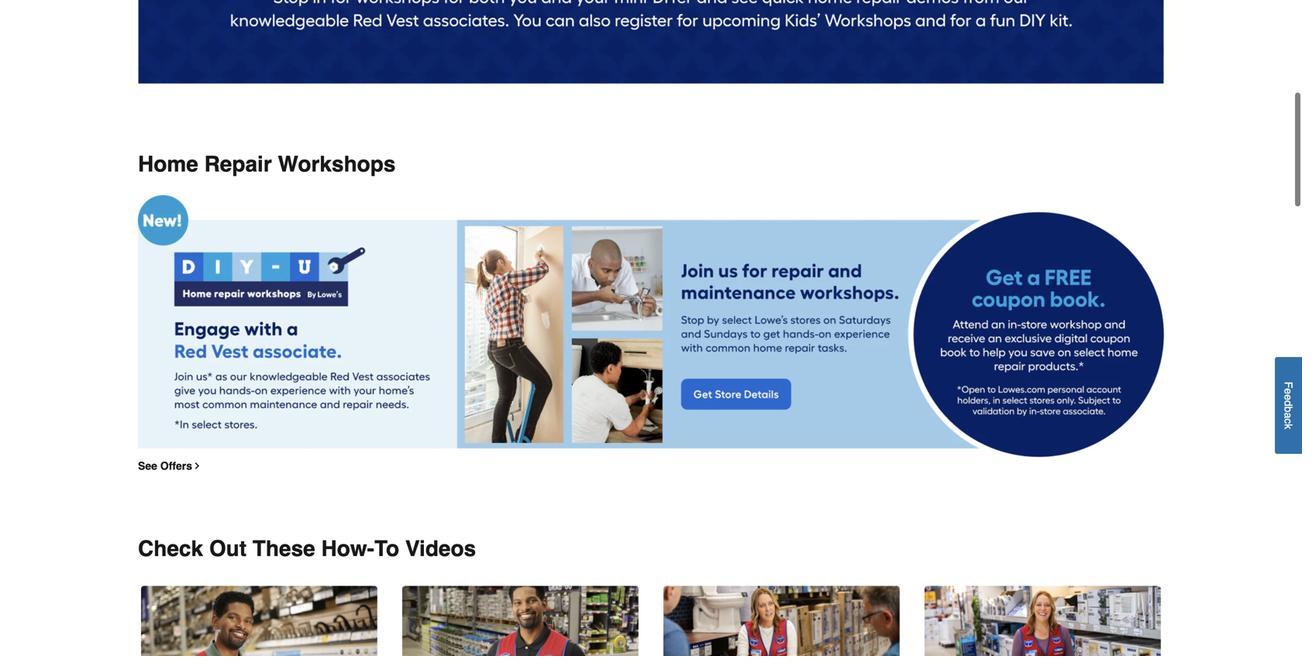 Task type: describe. For each thing, give the bounding box(es) containing it.
f
[[1283, 382, 1295, 389]]

these
[[253, 537, 315, 562]]

how to replace a faucet and fix drainage issues​. watch now. image
[[141, 587, 378, 657]]

how-
[[321, 537, 374, 562]]

k
[[1283, 424, 1295, 430]]

videos
[[405, 537, 476, 562]]

see offers
[[138, 460, 192, 473]]

2 e from the top
[[1283, 395, 1295, 401]]

home repair workshops
[[138, 152, 396, 177]]

c
[[1283, 419, 1295, 424]]

see
[[138, 460, 157, 473]]

check
[[138, 537, 203, 562]]

a
[[1283, 413, 1295, 419]]

how to install and repair a toilet​. watch now. image
[[664, 587, 900, 657]]



Task type: locate. For each thing, give the bounding box(es) containing it.
to
[[374, 537, 399, 562]]

join us for workshops, learn from our red vest associates and get a free coupon book for attending. image
[[138, 195, 1165, 458]]

offers
[[160, 460, 192, 473]]

e
[[1283, 389, 1295, 395], [1283, 395, 1295, 401]]

stop in for workshops for you and your mini-d i yer and quick home repair demos from our associates. image
[[138, 0, 1165, 84]]

see offers button
[[138, 460, 202, 473]]

how to install and replace a bath exhaust fan. watch now. image
[[925, 587, 1162, 657]]

e up d
[[1283, 389, 1295, 395]]

1 e from the top
[[1283, 389, 1295, 395]]

workshops
[[278, 152, 396, 177]]

home
[[138, 152, 198, 177]]

d
[[1283, 401, 1295, 407]]

out
[[209, 537, 247, 562]]

check out these how-to videos
[[138, 537, 476, 562]]

how to patch and repair drywall​. watch now. image
[[402, 587, 639, 657]]

repair
[[204, 152, 272, 177]]

f e e d b a c k button
[[1276, 358, 1303, 455]]

f e e d b a c k
[[1283, 382, 1295, 430]]

b
[[1283, 407, 1295, 413]]

chevron right image
[[192, 461, 202, 471]]

e up b on the bottom right
[[1283, 395, 1295, 401]]



Task type: vqa. For each thing, say whether or not it's contained in the screenshot.
b
yes



